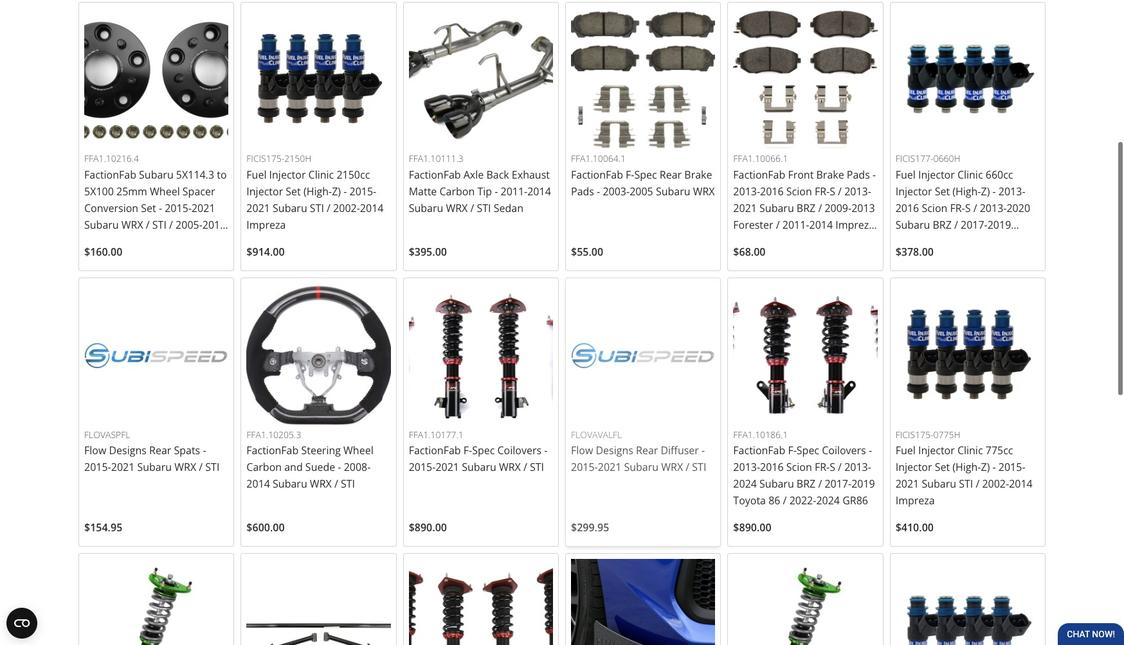 Task type: vqa. For each thing, say whether or not it's contained in the screenshot.


Task type: locate. For each thing, give the bounding box(es) containing it.
ficis177-0660h fuel injector clinic 660cc injector set (high-z) - 2013- 2016 scion fr-s / 2013-2020 subaru brz / 2017-2019 toyota 86
[[896, 153, 1031, 249]]

0 vertical spatial 2017-
[[961, 218, 988, 232]]

0 horizontal spatial coilovers
[[498, 444, 542, 458]]

f- down ffa1.10177.1
[[464, 444, 472, 458]]

and
[[285, 461, 303, 475]]

0 vertical spatial 2016
[[761, 185, 784, 199]]

clinic down the 2150h
[[309, 168, 334, 182]]

1 horizontal spatial ficis175-
[[896, 429, 934, 441]]

impreza up $914.00
[[247, 218, 286, 232]]

spec for fr-
[[797, 444, 820, 458]]

0 horizontal spatial pads
[[571, 185, 594, 199]]

fr- up 2009-
[[815, 185, 830, 199]]

rear for flow designs rear diffuser - 2015-2021 subaru wrx / sti
[[636, 444, 658, 458]]

spec inside 'ffa1.10177.1 factionfab f-spec coilovers - 2015-2021 subaru wrx / sti'
[[472, 444, 495, 458]]

factionfab inside ffa1.10111.3 factionfab axle back exhaust matte carbon tip - 2011-2014 subaru wrx / sti sedan
[[409, 168, 461, 182]]

2 vertical spatial s
[[830, 461, 836, 475]]

pads
[[847, 168, 870, 182], [571, 185, 594, 199]]

1 vertical spatial 2024
[[817, 494, 840, 508]]

-
[[873, 168, 876, 182], [344, 185, 347, 199], [597, 185, 600, 199], [495, 185, 498, 199], [993, 185, 996, 199], [159, 201, 162, 216], [203, 444, 206, 458], [702, 444, 705, 458], [869, 444, 872, 458], [544, 444, 548, 458], [338, 461, 341, 475], [993, 461, 996, 475]]

0 horizontal spatial toyota
[[734, 494, 766, 508]]

2 designs from the left
[[596, 444, 634, 458]]

gr86 down forester
[[734, 252, 759, 266]]

forester
[[734, 218, 774, 232]]

2 vertical spatial scion
[[787, 461, 812, 475]]

subispeed logo image for spats
[[85, 343, 228, 369]]

2014 down 2009-
[[810, 218, 833, 232]]

designs
[[109, 444, 147, 458], [596, 444, 634, 458]]

wheel
[[150, 185, 180, 199], [344, 444, 374, 458]]

1 vertical spatial brz
[[933, 218, 952, 232]]

0 horizontal spatial subispeed logo image
[[85, 343, 228, 369]]

$890.00 for factionfab f-spec coilovers - 2013-2016 scion fr-s / 2013- 2024 subaru brz / 2017-2019 toyota 86 / 2022-2024 gr86
[[734, 521, 772, 535]]

1 vertical spatial 2017-
[[740, 235, 767, 249]]

ficis175-
[[247, 153, 285, 165], [896, 429, 934, 441]]

2019
[[988, 218, 1012, 232], [852, 478, 875, 492]]

0 horizontal spatial carbon
[[247, 461, 282, 475]]

subaru inside ficis175-0775h fuel injector clinic 775cc injector set (high-z) - 2015- 2021 subaru sti / 2002-2014 impreza
[[922, 478, 957, 492]]

$890.00 for factionfab f-spec coilovers - 2015-2021 subaru wrx / sti
[[409, 521, 447, 535]]

flow for flow designs rear spats - 2015-2021 subaru wrx / sti
[[84, 444, 106, 458]]

f- inside ffa1.10064.1 factionfab f-spec rear brake pads - 2003-2005 subaru wrx
[[626, 168, 635, 182]]

flow down the flovavalfl
[[571, 444, 593, 458]]

0 vertical spatial pads
[[847, 168, 870, 182]]

5x114.3
[[176, 168, 214, 182]]

pads left the 2003-
[[571, 185, 594, 199]]

2015- down flovaspfl
[[84, 461, 111, 475]]

1 vertical spatial carbon
[[247, 461, 282, 475]]

0 horizontal spatial 2017-
[[740, 235, 767, 249]]

0 vertical spatial fr-
[[815, 185, 830, 199]]

coilovers inside 'ffa1.10177.1 factionfab f-spec coilovers - 2015-2021 subaru wrx / sti'
[[498, 444, 542, 458]]

(high- down 0660h
[[953, 185, 981, 199]]

spec inside the ffa1.10186.1 factionfab f-spec coilovers - 2013-2016 scion fr-s / 2013- 2024 subaru brz / 2017-2019 toyota 86 / 2022-2024 gr86
[[797, 444, 820, 458]]

s
[[830, 185, 836, 199], [966, 201, 971, 216], [830, 461, 836, 475]]

0 horizontal spatial wheel
[[150, 185, 180, 199]]

0 vertical spatial brz
[[797, 201, 816, 216]]

designs for flow designs rear spats - 2015-2021 subaru wrx / sti
[[109, 444, 147, 458]]

coilovers inside the ffa1.10186.1 factionfab f-spec coilovers - 2013-2016 scion fr-s / 2013- 2024 subaru brz / 2017-2019 toyota 86 / 2022-2024 gr86
[[822, 444, 866, 458]]

carbon down axle
[[440, 185, 475, 199]]

s inside ffa1.10066.1 factionfab front brake pads - 2013-2016 scion fr-s / 2013- 2021 subaru brz / 2009-2013 forester / 2011-2014 impreza / 2017-2021 toyota 86 / 2022 gr86
[[830, 185, 836, 199]]

designs down the flovavalfl
[[596, 444, 634, 458]]

1 vertical spatial 2019
[[852, 478, 875, 492]]

diffuser
[[661, 444, 699, 458]]

sti inside flovavalfl flow designs rear diffuser - 2015-2021 subaru wrx / sti
[[692, 461, 707, 475]]

1 horizontal spatial carbon
[[440, 185, 475, 199]]

factionfab inside ffa1.10205.3 factionfab steering wheel carbon and suede - 2008- 2014 subaru wrx / sti
[[247, 444, 299, 458]]

scion inside ffa1.10066.1 factionfab front brake pads - 2013-2016 scion fr-s / 2013- 2021 subaru brz / 2009-2013 forester / 2011-2014 impreza / 2017-2021 toyota 86 / 2022 gr86
[[787, 185, 812, 199]]

impreza up 2022
[[836, 218, 875, 232]]

toyota down 2009-
[[793, 235, 826, 249]]

0 vertical spatial 2024
[[734, 478, 757, 492]]

ffa1.10177.1 factionfab f-spec coilovers - 2015-2021 subaru wrx / sti
[[409, 429, 548, 475]]

1 vertical spatial 2011-
[[783, 218, 810, 232]]

f- for subaru
[[464, 444, 472, 458]]

fr-
[[815, 185, 830, 199], [951, 201, 966, 216], [815, 461, 830, 475]]

spec
[[635, 168, 657, 182], [797, 444, 820, 458], [472, 444, 495, 458]]

2 horizontal spatial toyota
[[896, 235, 929, 249]]

foafa500-brz-7k-8k-hyp fortune auto 7th gen 500 series coilovers w/ front endlinks, image
[[84, 560, 229, 646]]

factionfab down ffa1.10186.1
[[734, 444, 786, 458]]

carbon left and
[[247, 461, 282, 475]]

wheel up 2008-
[[344, 444, 374, 458]]

25mm
[[116, 185, 147, 199]]

z)
[[332, 185, 341, 199], [981, 185, 990, 199], [981, 461, 990, 475]]

$160.00
[[84, 245, 122, 259]]

ficis175-2150h fuel injector clinic 2150cc injector set (high-z) - 2015-2020 subaru sti, image
[[247, 8, 391, 152]]

2005-
[[176, 218, 203, 232]]

fuel inside ficis177-0660h fuel injector clinic 660cc injector set (high-z) - 2013- 2016 scion fr-s / 2013-2020 subaru brz / 2017-2019 toyota 86
[[896, 168, 916, 182]]

1 horizontal spatial spec
[[635, 168, 657, 182]]

0 horizontal spatial 2024
[[734, 478, 757, 492]]

1 flow from the left
[[84, 444, 106, 458]]

1 horizontal spatial gr86
[[843, 494, 869, 508]]

designs down flovaspfl
[[109, 444, 147, 458]]

fuel for fuel injector clinic 2150cc injector set (high-z) - 2015- 2021 subaru sti / 2002-2014 impreza
[[247, 168, 267, 182]]

z) down 660cc
[[981, 185, 990, 199]]

2 horizontal spatial rear
[[660, 168, 682, 182]]

ficis175-0775h fuel injector clinic 775cc injector set (high-z) - 2015-2020 subaru sti, image
[[896, 284, 1040, 428]]

impreza up $410.00
[[896, 494, 935, 508]]

2015- down 775cc
[[999, 461, 1026, 475]]

(high- down the 2150h
[[304, 185, 332, 199]]

0 vertical spatial carbon
[[440, 185, 475, 199]]

2021 down the flovavalfl
[[598, 461, 622, 475]]

brz left 2009-
[[797, 201, 816, 216]]

0 vertical spatial gr86
[[734, 252, 759, 266]]

0 vertical spatial wheel
[[150, 185, 180, 199]]

factionfab for factionfab front brake pads - 2013-2016 scion fr-s / 2013- 2021 subaru brz / 2009-2013 forester / 2011-2014 impreza / 2017-2021 toyota 86 / 2022 gr86
[[734, 168, 786, 182]]

2016 right 2013
[[896, 201, 920, 216]]

factionfab
[[84, 168, 136, 182], [571, 168, 623, 182], [734, 168, 786, 182], [409, 168, 461, 182], [247, 444, 299, 458], [734, 444, 786, 458], [409, 444, 461, 458]]

ffa1.10064.1
[[571, 153, 626, 165]]

1 vertical spatial 2016
[[896, 201, 920, 216]]

0 vertical spatial 2002-
[[333, 201, 360, 216]]

flovaspfl flow designs rear spats - 2015-2021 subaru wrx / sti
[[84, 429, 220, 475]]

2013-
[[734, 185, 761, 199], [845, 185, 872, 199], [999, 185, 1026, 199], [980, 201, 1007, 216], [734, 461, 761, 475], [845, 461, 872, 475]]

2009-
[[825, 201, 852, 216]]

f- up 2005
[[626, 168, 635, 182]]

flow down flovaspfl
[[84, 444, 106, 458]]

impreza down conversion
[[84, 235, 124, 249]]

pads inside ffa1.10066.1 factionfab front brake pads - 2013-2016 scion fr-s / 2013- 2021 subaru brz / 2009-2013 forester / 2011-2014 impreza / 2017-2021 toyota 86 / 2022 gr86
[[847, 168, 870, 182]]

2021 down ffa1.10177.1
[[436, 461, 459, 475]]

injector
[[269, 168, 306, 182], [919, 168, 955, 182], [247, 185, 283, 199], [896, 185, 933, 199], [919, 444, 955, 458], [896, 461, 933, 475]]

0 horizontal spatial 2002-
[[333, 201, 360, 216]]

factionfab inside ffa1.10064.1 factionfab f-spec rear brake pads - 2003-2005 subaru wrx
[[571, 168, 623, 182]]

ffa1.10216.4
[[84, 153, 139, 165]]

0 horizontal spatial flow
[[84, 444, 106, 458]]

factionfab down ffa1.10111.3 on the left of page
[[409, 168, 461, 182]]

1 vertical spatial scion
[[922, 201, 948, 216]]

2021 up $410.00
[[896, 478, 920, 492]]

2 horizontal spatial 2017-
[[961, 218, 988, 232]]

sedan
[[494, 201, 524, 216]]

0 vertical spatial 2011-
[[501, 185, 528, 199]]

sti inside ffa1.10205.3 factionfab steering wheel carbon and suede - 2008- 2014 subaru wrx / sti
[[341, 478, 355, 492]]

factionfab inside ffa1.10216.4 factionfab subaru 5x114.3 to 5x100 25mm wheel spacer conversion set - 2015-2021 subaru wrx / sti / 2005-2014 impreza
[[84, 168, 136, 182]]

0 horizontal spatial $890.00
[[409, 521, 447, 535]]

1 horizontal spatial 2011-
[[783, 218, 810, 232]]

0 horizontal spatial 2011-
[[501, 185, 528, 199]]

toyota
[[793, 235, 826, 249], [896, 235, 929, 249], [734, 494, 766, 508]]

0 vertical spatial 2019
[[988, 218, 1012, 232]]

2016 down ffa1.10186.1
[[761, 461, 784, 475]]

fr- inside the ffa1.10186.1 factionfab f-spec coilovers - 2013-2016 scion fr-s / 2013- 2024 subaru brz / 2017-2019 toyota 86 / 2022-2024 gr86
[[815, 461, 830, 475]]

s inside ficis177-0660h fuel injector clinic 660cc injector set (high-z) - 2013- 2016 scion fr-s / 2013-2020 subaru brz / 2017-2019 toyota 86
[[966, 201, 971, 216]]

2011- right forester
[[783, 218, 810, 232]]

1 horizontal spatial flow
[[571, 444, 593, 458]]

0 horizontal spatial spec
[[472, 444, 495, 458]]

scion
[[787, 185, 812, 199], [922, 201, 948, 216], [787, 461, 812, 475]]

clinic
[[309, 168, 334, 182], [958, 168, 983, 182], [958, 444, 983, 458]]

s for coilovers
[[830, 461, 836, 475]]

flow inside flovaspfl flow designs rear spats - 2015-2021 subaru wrx / sti
[[84, 444, 106, 458]]

set for fuel injector clinic 775cc injector set (high-z) - 2015- 2021 subaru sti / 2002-2014 impreza
[[935, 461, 950, 475]]

f-
[[626, 168, 635, 182], [788, 444, 797, 458], [464, 444, 472, 458]]

designs inside flovaspfl flow designs rear spats - 2015-2021 subaru wrx / sti
[[109, 444, 147, 458]]

subispeed logo image
[[85, 343, 228, 369], [572, 343, 715, 369]]

clinic inside ficis175-2150h fuel injector clinic 2150cc injector set (high-z) - 2015- 2021 subaru sti / 2002-2014 impreza
[[309, 168, 334, 182]]

scion down front
[[787, 185, 812, 199]]

s for pads
[[830, 185, 836, 199]]

2 vertical spatial brz
[[797, 478, 816, 492]]

toyota left 2022-
[[734, 494, 766, 508]]

2011- up the sedan
[[501, 185, 528, 199]]

- inside ffa1.10064.1 factionfab f-spec rear brake pads - 2003-2005 subaru wrx
[[597, 185, 600, 199]]

1 horizontal spatial rear
[[636, 444, 658, 458]]

2015- up 2005-
[[165, 201, 192, 216]]

1 horizontal spatial coilovers
[[822, 444, 866, 458]]

1 horizontal spatial toyota
[[793, 235, 826, 249]]

1 horizontal spatial 86
[[828, 235, 840, 249]]

/ inside ffa1.10111.3 factionfab axle back exhaust matte carbon tip - 2011-2014 subaru wrx / sti sedan
[[471, 201, 474, 216]]

1 vertical spatial 2002-
[[983, 478, 1010, 492]]

2014 down the 2150cc
[[360, 201, 384, 216]]

2 horizontal spatial 86
[[931, 235, 943, 249]]

0 horizontal spatial gr86
[[734, 252, 759, 266]]

2014 down spacer
[[203, 218, 226, 232]]

1 horizontal spatial designs
[[596, 444, 634, 458]]

set inside ficis175-0775h fuel injector clinic 775cc injector set (high-z) - 2015- 2021 subaru sti / 2002-2014 impreza
[[935, 461, 950, 475]]

fuel inside ficis175-2150h fuel injector clinic 2150cc injector set (high-z) - 2015- 2021 subaru sti / 2002-2014 impreza
[[247, 168, 267, 182]]

rear
[[660, 168, 682, 182], [149, 444, 171, 458], [636, 444, 658, 458]]

clinic inside ficis175-0775h fuel injector clinic 775cc injector set (high-z) - 2015- 2021 subaru sti / 2002-2014 impreza
[[958, 444, 983, 458]]

f- down ffa1.10186.1
[[788, 444, 797, 458]]

to
[[217, 168, 227, 182]]

gr86 inside the ffa1.10186.1 factionfab f-spec coilovers - 2013-2016 scion fr-s / 2013- 2024 subaru brz / 2017-2019 toyota 86 / 2022-2024 gr86
[[843, 494, 869, 508]]

subaru inside ffa1.10064.1 factionfab f-spec rear brake pads - 2003-2005 subaru wrx
[[656, 185, 691, 199]]

factionfab down ffa1.10216.4
[[84, 168, 136, 182]]

/ inside 'ffa1.10177.1 factionfab f-spec coilovers - 2015-2021 subaru wrx / sti'
[[524, 461, 527, 475]]

1 horizontal spatial wheel
[[344, 444, 374, 458]]

subaru
[[139, 168, 174, 182], [656, 185, 691, 199], [273, 201, 307, 216], [760, 201, 794, 216], [409, 201, 443, 216], [84, 218, 119, 232], [896, 218, 931, 232], [137, 461, 172, 475], [624, 461, 659, 475], [462, 461, 497, 475], [273, 478, 307, 492], [760, 478, 794, 492], [922, 478, 957, 492]]

0 horizontal spatial rear
[[149, 444, 171, 458]]

1 horizontal spatial f-
[[626, 168, 635, 182]]

0 horizontal spatial brake
[[685, 168, 713, 182]]

1 brake from the left
[[685, 168, 713, 182]]

(high- inside ficis175-2150h fuel injector clinic 2150cc injector set (high-z) - 2015- 2021 subaru sti / 2002-2014 impreza
[[304, 185, 332, 199]]

0 horizontal spatial 2019
[[852, 478, 875, 492]]

2002- down 775cc
[[983, 478, 1010, 492]]

1 horizontal spatial pads
[[847, 168, 870, 182]]

z) inside ficis177-0660h fuel injector clinic 660cc injector set (high-z) - 2013- 2016 scion fr-s / 2013-2020 subaru brz / 2017-2019 toyota 86
[[981, 185, 990, 199]]

flow inside flovavalfl flow designs rear diffuser - 2015-2021 subaru wrx / sti
[[571, 444, 593, 458]]

pads up 2013
[[847, 168, 870, 182]]

factionfab inside 'ffa1.10177.1 factionfab f-spec coilovers - 2015-2021 subaru wrx / sti'
[[409, 444, 461, 458]]

(high-
[[304, 185, 332, 199], [953, 185, 981, 199], [953, 461, 981, 475]]

2015- down the flovavalfl
[[571, 461, 598, 475]]

2 vertical spatial fr-
[[815, 461, 830, 475]]

1 vertical spatial s
[[966, 201, 971, 216]]

0 vertical spatial ficis175-
[[247, 153, 285, 165]]

scion inside the ffa1.10186.1 factionfab f-spec coilovers - 2013-2016 scion fr-s / 2013- 2024 subaru brz / 2017-2019 toyota 86 / 2022-2024 gr86
[[787, 461, 812, 475]]

$410.00
[[896, 521, 934, 535]]

ffa1.10177.1
[[409, 429, 464, 441]]

0 horizontal spatial ficis175-
[[247, 153, 285, 165]]

coilovers
[[822, 444, 866, 458], [498, 444, 542, 458]]

2 flow from the left
[[571, 444, 593, 458]]

2016 down ffa1.10066.1
[[761, 185, 784, 199]]

factionfab inside the ffa1.10186.1 factionfab f-spec coilovers - 2013-2016 scion fr-s / 2013- 2024 subaru brz / 2017-2019 toyota 86 / 2022-2024 gr86
[[734, 444, 786, 458]]

2014 down exhaust
[[528, 185, 551, 199]]

$378.00
[[896, 245, 934, 259]]

subaru inside ffa1.10111.3 factionfab axle back exhaust matte carbon tip - 2011-2014 subaru wrx / sti sedan
[[409, 201, 443, 216]]

gr86 right 2022-
[[843, 494, 869, 508]]

front
[[788, 168, 814, 182]]

fuel
[[247, 168, 267, 182], [896, 168, 916, 182], [896, 444, 916, 458]]

ffa1.10186.1 factionfab f-spec coilovers - 2013-2016 scion fr-s / 2013- 2024 subaru brz / 2017-2019 toyota 86 / 2022-2024 gr86
[[734, 429, 875, 508]]

2 horizontal spatial spec
[[797, 444, 820, 458]]

flow
[[84, 444, 106, 458], [571, 444, 593, 458]]

ficis177-0660h fic frs/brz 660cc injectors, image
[[896, 8, 1040, 152]]

2016 for factionfab front brake pads - 2013-2016 scion fr-s / 2013- 2021 subaru brz / 2009-2013 forester / 2011-2014 impreza / 2017-2021 toyota 86 / 2022 gr86
[[761, 185, 784, 199]]

$154.95
[[84, 521, 122, 535]]

2021 up $914.00
[[247, 201, 270, 216]]

spec for 2005
[[635, 168, 657, 182]]

2 horizontal spatial f-
[[788, 444, 797, 458]]

spec for wrx
[[472, 444, 495, 458]]

2013
[[852, 201, 875, 216]]

2020
[[1007, 201, 1031, 216]]

1 vertical spatial wheel
[[344, 444, 374, 458]]

sti
[[310, 201, 324, 216], [477, 201, 491, 216], [152, 218, 167, 232], [205, 461, 220, 475], [692, 461, 707, 475], [530, 461, 544, 475], [341, 478, 355, 492], [959, 478, 974, 492]]

ffa1.10205.3 factionfab steering wheel carbon and suede - 2008-2014 subaru wrx/sti, image
[[247, 284, 391, 428]]

1 horizontal spatial 2017-
[[825, 478, 852, 492]]

2015- down ffa1.10177.1
[[409, 461, 436, 475]]

2015-
[[350, 185, 377, 199], [165, 201, 192, 216], [84, 461, 111, 475], [571, 461, 598, 475], [409, 461, 436, 475], [999, 461, 1026, 475]]

carbon
[[440, 185, 475, 199], [247, 461, 282, 475]]

$600.00
[[247, 521, 285, 535]]

(high- down 0775h
[[953, 461, 981, 475]]

brz inside ficis177-0660h fuel injector clinic 660cc injector set (high-z) - 2013- 2016 scion fr-s / 2013-2020 subaru brz / 2017-2019 toyota 86
[[933, 218, 952, 232]]

wrx inside ffa1.10111.3 factionfab axle back exhaust matte carbon tip - 2011-2014 subaru wrx / sti sedan
[[446, 201, 468, 216]]

matte
[[409, 185, 437, 199]]

2 $890.00 from the left
[[734, 521, 772, 535]]

set
[[286, 185, 301, 199], [935, 185, 950, 199], [141, 201, 156, 216], [935, 461, 950, 475]]

scion up $378.00
[[922, 201, 948, 216]]

factionfab down ffa1.10205.3
[[247, 444, 299, 458]]

2 vertical spatial 2016
[[761, 461, 784, 475]]

1 designs from the left
[[109, 444, 147, 458]]

- inside ffa1.10111.3 factionfab axle back exhaust matte carbon tip - 2011-2014 subaru wrx / sti sedan
[[495, 185, 498, 199]]

ffa1.10205.3
[[247, 429, 301, 441]]

ficis175- for fuel injector clinic 2150cc injector set (high-z) - 2015- 2021 subaru sti / 2002-2014 impreza
[[247, 153, 285, 165]]

0 vertical spatial s
[[830, 185, 836, 199]]

1 horizontal spatial 2024
[[817, 494, 840, 508]]

1 subispeed logo image from the left
[[85, 343, 228, 369]]

1 $890.00 from the left
[[409, 521, 447, 535]]

set down 0660h
[[935, 185, 950, 199]]

wrx
[[693, 185, 715, 199], [446, 201, 468, 216], [121, 218, 143, 232], [175, 461, 196, 475], [662, 461, 683, 475], [499, 461, 521, 475], [310, 478, 332, 492]]

2016
[[761, 185, 784, 199], [896, 201, 920, 216], [761, 461, 784, 475]]

subaru inside flovaspfl flow designs rear spats - 2015-2021 subaru wrx / sti
[[137, 461, 172, 475]]

2 coilovers from the left
[[498, 444, 542, 458]]

ficis177-1200h fuel injector clinic 1200cc injector set (high-z) - 2013-2020 frs / brz / 86, image
[[896, 560, 1040, 646]]

2016 inside the ffa1.10186.1 factionfab f-spec coilovers - 2013-2016 scion fr-s / 2013- 2024 subaru brz / 2017-2019 toyota 86 / 2022-2024 gr86
[[761, 461, 784, 475]]

brz up 2022-
[[797, 478, 816, 492]]

factionfab for factionfab f-spec rear brake pads - 2003-2005 subaru wrx
[[571, 168, 623, 182]]

gr86
[[734, 252, 759, 266], [843, 494, 869, 508]]

wheel right "25mm" in the top of the page
[[150, 185, 180, 199]]

2002-
[[333, 201, 360, 216], [983, 478, 1010, 492]]

ffa1.10066.1 factionfab front brake pads - 2011-2014 wrx / 13+ ft86, image
[[734, 8, 878, 152]]

clinic down 0660h
[[958, 168, 983, 182]]

fr- down 0660h
[[951, 201, 966, 216]]

impreza inside ficis175-0775h fuel injector clinic 775cc injector set (high-z) - 2015- 2021 subaru sti / 2002-2014 impreza
[[896, 494, 935, 508]]

z) for 660cc
[[981, 185, 990, 199]]

f- for scion
[[788, 444, 797, 458]]

impreza
[[247, 218, 286, 232], [836, 218, 875, 232], [84, 235, 124, 249], [896, 494, 935, 508]]

2021 down spacer
[[192, 201, 215, 216]]

2 subispeed logo image from the left
[[572, 343, 715, 369]]

2014
[[528, 185, 551, 199], [360, 201, 384, 216], [203, 218, 226, 232], [810, 218, 833, 232], [247, 478, 270, 492], [1010, 478, 1033, 492]]

fr- up 2022-
[[815, 461, 830, 475]]

scion up 2022-
[[787, 461, 812, 475]]

f- for 2003-
[[626, 168, 635, 182]]

2017-
[[961, 218, 988, 232], [740, 235, 767, 249], [825, 478, 852, 492]]

2011-
[[501, 185, 528, 199], [783, 218, 810, 232]]

scion for pads
[[787, 185, 812, 199]]

sti inside ffa1.10216.4 factionfab subaru 5x114.3 to 5x100 25mm wheel spacer conversion set - 2015-2021 subaru wrx / sti / 2005-2014 impreza
[[152, 218, 167, 232]]

s inside the ffa1.10186.1 factionfab f-spec coilovers - 2013-2016 scion fr-s / 2013- 2024 subaru brz / 2017-2019 toyota 86 / 2022-2024 gr86
[[830, 461, 836, 475]]

1 horizontal spatial 2019
[[988, 218, 1012, 232]]

ffa1.10177.1 factionfab f-spec coilovers - 2015+ wrx / sti, image
[[409, 284, 553, 428]]

conversion
[[84, 201, 138, 216]]

2024
[[734, 478, 757, 492], [817, 494, 840, 508]]

(high- for 775cc
[[953, 461, 981, 475]]

/ inside flovavalfl flow designs rear diffuser - 2015-2021 subaru wrx / sti
[[686, 461, 690, 475]]

brz
[[797, 201, 816, 216], [933, 218, 952, 232], [797, 478, 816, 492]]

set down the 2150h
[[286, 185, 301, 199]]

ficis175- inside ficis175-0775h fuel injector clinic 775cc injector set (high-z) - 2015- 2021 subaru sti / 2002-2014 impreza
[[896, 429, 934, 441]]

toyota right 2022
[[896, 235, 929, 249]]

$890.00
[[409, 521, 447, 535], [734, 521, 772, 535]]

- inside ficis175-2150h fuel injector clinic 2150cc injector set (high-z) - 2015- 2021 subaru sti / 2002-2014 impreza
[[344, 185, 347, 199]]

86 inside ffa1.10066.1 factionfab front brake pads - 2013-2016 scion fr-s / 2013- 2021 subaru brz / 2009-2013 forester / 2011-2014 impreza / 2017-2021 toyota 86 / 2022 gr86
[[828, 235, 840, 249]]

z) inside ficis175-0775h fuel injector clinic 775cc injector set (high-z) - 2015- 2021 subaru sti / 2002-2014 impreza
[[981, 461, 990, 475]]

2150cc
[[337, 168, 370, 182]]

1 vertical spatial ficis175-
[[896, 429, 934, 441]]

set for fuel injector clinic 2150cc injector set (high-z) - 2015- 2021 subaru sti / 2002-2014 impreza
[[286, 185, 301, 199]]

clinic for 660cc
[[958, 168, 983, 182]]

1 coilovers from the left
[[822, 444, 866, 458]]

fr- for pads
[[815, 185, 830, 199]]

1 horizontal spatial 2002-
[[983, 478, 1010, 492]]

0 vertical spatial scion
[[787, 185, 812, 199]]

1 vertical spatial fr-
[[951, 201, 966, 216]]

z) down the 2150cc
[[332, 185, 341, 199]]

2014 down 775cc
[[1010, 478, 1033, 492]]

2016 inside ficis177-0660h fuel injector clinic 660cc injector set (high-z) - 2013- 2016 scion fr-s / 2013-2020 subaru brz / 2017-2019 toyota 86
[[896, 201, 920, 216]]

2021 down flovaspfl
[[111, 461, 135, 475]]

2021 up forester
[[734, 201, 757, 216]]

2021 inside 'ffa1.10177.1 factionfab f-spec coilovers - 2015-2021 subaru wrx / sti'
[[436, 461, 459, 475]]

ffa1.10066.1
[[734, 153, 788, 165]]

1 vertical spatial pads
[[571, 185, 594, 199]]

set down "25mm" in the top of the page
[[141, 201, 156, 216]]

2 vertical spatial 2017-
[[825, 478, 852, 492]]

toyota inside the ffa1.10186.1 factionfab f-spec coilovers - 2013-2016 scion fr-s / 2013- 2024 subaru brz / 2017-2019 toyota 86 / 2022-2024 gr86
[[734, 494, 766, 508]]

0 horizontal spatial f-
[[464, 444, 472, 458]]

z) down 775cc
[[981, 461, 990, 475]]

1 horizontal spatial subispeed logo image
[[572, 343, 715, 369]]

0 horizontal spatial designs
[[109, 444, 147, 458]]

factionfab down ffa1.10066.1
[[734, 168, 786, 182]]

fuel for fuel injector clinic 660cc injector set (high-z) - 2013- 2016 scion fr-s / 2013-2020 subaru brz / 2017-2019 toyota 86
[[896, 168, 916, 182]]

fr- for coilovers
[[815, 461, 830, 475]]

sti inside 'ffa1.10177.1 factionfab f-spec coilovers - 2015-2021 subaru wrx / sti'
[[530, 461, 544, 475]]

1 horizontal spatial $890.00
[[734, 521, 772, 535]]

subaru inside ficis175-2150h fuel injector clinic 2150cc injector set (high-z) - 2015- 2021 subaru sti / 2002-2014 impreza
[[273, 201, 307, 216]]

sti inside ficis175-2150h fuel injector clinic 2150cc injector set (high-z) - 2015- 2021 subaru sti / 2002-2014 impreza
[[310, 201, 324, 216]]

flovafwb flow designs front splitter option b winglets - 2015-2020 wrx / sti, image
[[571, 560, 716, 646]]

designs inside flovavalfl flow designs rear diffuser - 2015-2021 subaru wrx / sti
[[596, 444, 634, 458]]

(high- inside ficis177-0660h fuel injector clinic 660cc injector set (high-z) - 2013- 2016 scion fr-s / 2013-2020 subaru brz / 2017-2019 toyota 86
[[953, 185, 981, 199]]

2014 inside ffa1.10205.3 factionfab steering wheel carbon and suede - 2008- 2014 subaru wrx / sti
[[247, 478, 270, 492]]

2021
[[192, 201, 215, 216], [247, 201, 270, 216], [734, 201, 757, 216], [767, 235, 791, 249], [111, 461, 135, 475], [598, 461, 622, 475], [436, 461, 459, 475], [896, 478, 920, 492]]

factionfab down ffa1.10064.1
[[571, 168, 623, 182]]

ffa1.10205.3 factionfab steering wheel carbon and suede - 2008- 2014 subaru wrx / sti
[[247, 429, 374, 492]]

/ inside ficis175-0775h fuel injector clinic 775cc injector set (high-z) - 2015- 2021 subaru sti / 2002-2014 impreza
[[976, 478, 980, 492]]

1 horizontal spatial brake
[[817, 168, 845, 182]]

clinic down 0775h
[[958, 444, 983, 458]]

2015- down the 2150cc
[[350, 185, 377, 199]]

86
[[828, 235, 840, 249], [931, 235, 943, 249], [769, 494, 781, 508]]

set down 0775h
[[935, 461, 950, 475]]

brz up $378.00
[[933, 218, 952, 232]]

2002- down the 2150cc
[[333, 201, 360, 216]]

2 brake from the left
[[817, 168, 845, 182]]

- inside ffa1.10205.3 factionfab steering wheel carbon and suede - 2008- 2014 subaru wrx / sti
[[338, 461, 341, 475]]

775cc
[[986, 444, 1014, 458]]

brake
[[685, 168, 713, 182], [817, 168, 845, 182]]

factionfab down ffa1.10177.1
[[409, 444, 461, 458]]

carbon inside ffa1.10205.3 factionfab steering wheel carbon and suede - 2008- 2014 subaru wrx / sti
[[247, 461, 282, 475]]

2014 up "$600.00"
[[247, 478, 270, 492]]

0 horizontal spatial 86
[[769, 494, 781, 508]]

1 vertical spatial gr86
[[843, 494, 869, 508]]

fuel inside ficis175-0775h fuel injector clinic 775cc injector set (high-z) - 2015- 2021 subaru sti / 2002-2014 impreza
[[896, 444, 916, 458]]

spats
[[174, 444, 200, 458]]



Task type: describe. For each thing, give the bounding box(es) containing it.
2022-
[[790, 494, 817, 508]]

ffa1.10111.3 factionfab axle back exhaust matte carbon tip - 2011-2014 subaru wrx / sti sedan
[[409, 153, 551, 216]]

ffa1.10064.1 factionfab f-spec rear brake pads - 2003-2005 subaru wrx
[[571, 153, 715, 199]]

2014 inside ficis175-2150h fuel injector clinic 2150cc injector set (high-z) - 2015- 2021 subaru sti / 2002-2014 impreza
[[360, 201, 384, 216]]

wheel inside ffa1.10216.4 factionfab subaru 5x114.3 to 5x100 25mm wheel spacer conversion set - 2015-2021 subaru wrx / sti / 2005-2014 impreza
[[150, 185, 180, 199]]

injector up $914.00
[[247, 185, 283, 199]]

2019 inside the ffa1.10186.1 factionfab f-spec coilovers - 2013-2016 scion fr-s / 2013- 2024 subaru brz / 2017-2019 toyota 86 / 2022-2024 gr86
[[852, 478, 875, 492]]

suede
[[306, 461, 335, 475]]

ffa1.10186.1
[[734, 429, 788, 441]]

set for fuel injector clinic 660cc injector set (high-z) - 2013- 2016 scion fr-s / 2013-2020 subaru brz / 2017-2019 toyota 86
[[935, 185, 950, 199]]

wrx inside flovaspfl flow designs rear spats - 2015-2021 subaru wrx / sti
[[175, 461, 196, 475]]

2017- inside ffa1.10066.1 factionfab front brake pads - 2013-2016 scion fr-s / 2013- 2021 subaru brz / 2009-2013 forester / 2011-2014 impreza / 2017-2021 toyota 86 / 2022 gr86
[[740, 235, 767, 249]]

carbon inside ffa1.10111.3 factionfab axle back exhaust matte carbon tip - 2011-2014 subaru wrx / sti sedan
[[440, 185, 475, 199]]

(high- for 2150cc
[[304, 185, 332, 199]]

back
[[487, 168, 509, 182]]

- inside 'ffa1.10177.1 factionfab f-spec coilovers - 2015-2021 subaru wrx / sti'
[[544, 444, 548, 458]]

ffa1.10111.3
[[409, 153, 464, 165]]

- inside ficis177-0660h fuel injector clinic 660cc injector set (high-z) - 2013- 2016 scion fr-s / 2013-2020 subaru brz / 2017-2019 toyota 86
[[993, 185, 996, 199]]

wrx inside flovavalfl flow designs rear diffuser - 2015-2021 subaru wrx / sti
[[662, 461, 683, 475]]

ficis175-2150h fuel injector clinic 2150cc injector set (high-z) - 2015- 2021 subaru sti / 2002-2014 impreza
[[247, 153, 384, 232]]

fr- inside ficis177-0660h fuel injector clinic 660cc injector set (high-z) - 2013- 2016 scion fr-s / 2013-2020 subaru brz / 2017-2019 toyota 86
[[951, 201, 966, 216]]

2011- inside ffa1.10111.3 factionfab axle back exhaust matte carbon tip - 2011-2014 subaru wrx / sti sedan
[[501, 185, 528, 199]]

impreza inside ffa1.10216.4 factionfab subaru 5x114.3 to 5x100 25mm wheel spacer conversion set - 2015-2021 subaru wrx / sti / 2005-2014 impreza
[[84, 235, 124, 249]]

brz for pads
[[797, 201, 816, 216]]

set inside ffa1.10216.4 factionfab subaru 5x114.3 to 5x100 25mm wheel spacer conversion set - 2015-2021 subaru wrx / sti / 2005-2014 impreza
[[141, 201, 156, 216]]

2022
[[849, 235, 873, 249]]

2017- inside the ffa1.10186.1 factionfab f-spec coilovers - 2013-2016 scion fr-s / 2013- 2024 subaru brz / 2017-2019 toyota 86 / 2022-2024 gr86
[[825, 478, 852, 492]]

ffa1.10216.4 factionfab subaru 5x114.3 to 5x100 25mm wheel spacer conversion set - 2015-2021 subaru wrx / sti / 2005-2014 impreza
[[84, 153, 227, 249]]

ficis175- for fuel injector clinic 775cc injector set (high-z) - 2015- 2021 subaru sti / 2002-2014 impreza
[[896, 429, 934, 441]]

2015- inside ficis175-2150h fuel injector clinic 2150cc injector set (high-z) - 2015- 2021 subaru sti / 2002-2014 impreza
[[350, 185, 377, 199]]

$55.00
[[571, 245, 604, 259]]

rear for flow designs rear spats - 2015-2021 subaru wrx / sti
[[149, 444, 171, 458]]

factionfab for factionfab axle back exhaust matte carbon tip - 2011-2014 subaru wrx / sti sedan
[[409, 168, 461, 182]]

injector down the 2150h
[[269, 168, 306, 182]]

clinic for 775cc
[[958, 444, 983, 458]]

86 inside ficis177-0660h fuel injector clinic 660cc injector set (high-z) - 2013- 2016 scion fr-s / 2013-2020 subaru brz / 2017-2019 toyota 86
[[931, 235, 943, 249]]

- inside ffa1.10216.4 factionfab subaru 5x114.3 to 5x100 25mm wheel spacer conversion set - 2015-2021 subaru wrx / sti / 2005-2014 impreza
[[159, 201, 162, 216]]

impreza inside ffa1.10066.1 factionfab front brake pads - 2013-2016 scion fr-s / 2013- 2021 subaru brz / 2009-2013 forester / 2011-2014 impreza / 2017-2021 toyota 86 / 2022 gr86
[[836, 218, 875, 232]]

$299.95
[[571, 521, 609, 535]]

wheel inside ffa1.10205.3 factionfab steering wheel carbon and suede - 2008- 2014 subaru wrx / sti
[[344, 444, 374, 458]]

/ inside ffa1.10205.3 factionfab steering wheel carbon and suede - 2008- 2014 subaru wrx / sti
[[334, 478, 338, 492]]

injector down 0775h
[[919, 444, 955, 458]]

660cc
[[986, 168, 1014, 182]]

2019 inside ficis177-0660h fuel injector clinic 660cc injector set (high-z) - 2013- 2016 scion fr-s / 2013-2020 subaru brz / 2017-2019 toyota 86
[[988, 218, 1012, 232]]

2021 down forester
[[767, 235, 791, 249]]

fuel for fuel injector clinic 775cc injector set (high-z) - 2015- 2021 subaru sti / 2002-2014 impreza
[[896, 444, 916, 458]]

coilovers for /
[[498, 444, 542, 458]]

sti inside ficis175-0775h fuel injector clinic 775cc injector set (high-z) - 2015- 2021 subaru sti / 2002-2014 impreza
[[959, 478, 974, 492]]

0660h
[[934, 153, 961, 165]]

2015- inside ficis175-0775h fuel injector clinic 775cc injector set (high-z) - 2015- 2021 subaru sti / 2002-2014 impreza
[[999, 461, 1026, 475]]

2003-
[[603, 185, 630, 199]]

toyota inside ffa1.10066.1 factionfab front brake pads - 2013-2016 scion fr-s / 2013- 2021 subaru brz / 2009-2013 forester / 2011-2014 impreza / 2017-2021 toyota 86 / 2022 gr86
[[793, 235, 826, 249]]

2014 inside ffa1.10066.1 factionfab front brake pads - 2013-2016 scion fr-s / 2013- 2021 subaru brz / 2009-2013 forester / 2011-2014 impreza / 2017-2021 toyota 86 / 2022 gr86
[[810, 218, 833, 232]]

ffa1.10066.1 factionfab front brake pads - 2013-2016 scion fr-s / 2013- 2021 subaru brz / 2009-2013 forester / 2011-2014 impreza / 2017-2021 toyota 86 / 2022 gr86
[[734, 153, 876, 266]]

sti inside ffa1.10111.3 factionfab axle back exhaust matte carbon tip - 2011-2014 subaru wrx / sti sedan
[[477, 201, 491, 216]]

axle
[[464, 168, 484, 182]]

impreza inside ficis175-2150h fuel injector clinic 2150cc injector set (high-z) - 2015- 2021 subaru sti / 2002-2014 impreza
[[247, 218, 286, 232]]

- inside ffa1.10066.1 factionfab front brake pads - 2013-2016 scion fr-s / 2013- 2021 subaru brz / 2009-2013 forester / 2011-2014 impreza / 2017-2021 toyota 86 / 2022 gr86
[[873, 168, 876, 182]]

2002- for 775cc
[[983, 478, 1010, 492]]

clinic for 2150cc
[[309, 168, 334, 182]]

exhaust
[[512, 168, 550, 182]]

pads inside ffa1.10064.1 factionfab f-spec rear brake pads - 2003-2005 subaru wrx
[[571, 185, 594, 199]]

2016 for factionfab f-spec coilovers - 2013-2016 scion fr-s / 2013- 2024 subaru brz / 2017-2019 toyota 86 / 2022-2024 gr86
[[761, 461, 784, 475]]

rear inside ffa1.10064.1 factionfab f-spec rear brake pads - 2003-2005 subaru wrx
[[660, 168, 682, 182]]

sti inside flovaspfl flow designs rear spats - 2015-2021 subaru wrx / sti
[[205, 461, 220, 475]]

open widget image
[[6, 609, 37, 640]]

injector down 0660h
[[919, 168, 955, 182]]

factionfab for factionfab steering wheel carbon and suede - 2008- 2014 subaru wrx / sti
[[247, 444, 299, 458]]

flow for flow designs rear diffuser - 2015-2021 subaru wrx / sti
[[571, 444, 593, 458]]

ffa1.10186.1 factionfab f-spec coilovers - 2013+ fr-s / brz / 86, image
[[734, 284, 878, 428]]

toyota inside ficis177-0660h fuel injector clinic 660cc injector set (high-z) - 2013- 2016 scion fr-s / 2013-2020 subaru brz / 2017-2019 toyota 86
[[896, 235, 929, 249]]

ficis177-
[[896, 153, 934, 165]]

subaru inside 'ffa1.10177.1 factionfab f-spec coilovers - 2015-2021 subaru wrx / sti'
[[462, 461, 497, 475]]

gr86 inside ffa1.10066.1 factionfab front brake pads - 2013-2016 scion fr-s / 2013- 2021 subaru brz / 2009-2013 forester / 2011-2014 impreza / 2017-2021 toyota 86 / 2022 gr86
[[734, 252, 759, 266]]

2021 inside ficis175-2150h fuel injector clinic 2150cc injector set (high-z) - 2015- 2021 subaru sti / 2002-2014 impreza
[[247, 201, 270, 216]]

injector up $410.00
[[896, 461, 933, 475]]

- inside flovaspfl flow designs rear spats - 2015-2021 subaru wrx / sti
[[203, 444, 206, 458]]

2005
[[630, 185, 654, 199]]

- inside ficis175-0775h fuel injector clinic 775cc injector set (high-z) - 2015- 2021 subaru sti / 2002-2014 impreza
[[993, 461, 996, 475]]

tip
[[478, 185, 492, 199]]

86 inside the ffa1.10186.1 factionfab f-spec coilovers - 2013-2016 scion fr-s / 2013- 2024 subaru brz / 2017-2019 toyota 86 / 2022-2024 gr86
[[769, 494, 781, 508]]

coilovers for s
[[822, 444, 866, 458]]

2015- inside flovaspfl flow designs rear spats - 2015-2021 subaru wrx / sti
[[84, 461, 111, 475]]

factionfab for factionfab subaru 5x114.3 to 5x100 25mm wheel spacer conversion set - 2015-2021 subaru wrx / sti / 2005-2014 impreza
[[84, 168, 136, 182]]

ffa1.10273.3 factionfab fl-spec coilovers v2 - 2002-2007 subaru wrx / 2004 subaru sti, image
[[409, 560, 553, 646]]

z) for 775cc
[[981, 461, 990, 475]]

brake inside ffa1.10066.1 factionfab front brake pads - 2013-2016 scion fr-s / 2013- 2021 subaru brz / 2009-2013 forester / 2011-2014 impreza / 2017-2021 toyota 86 / 2022 gr86
[[817, 168, 845, 182]]

2150h
[[285, 153, 312, 165]]

brake inside ffa1.10064.1 factionfab f-spec rear brake pads - 2003-2005 subaru wrx
[[685, 168, 713, 182]]

2011- inside ffa1.10066.1 factionfab front brake pads - 2013-2016 scion fr-s / 2013- 2021 subaru brz / 2009-2013 forester / 2011-2014 impreza / 2017-2021 toyota 86 / 2022 gr86
[[783, 218, 810, 232]]

ffa1.10216.4 factionfab subaru 5x114.3 to 5x100 25mm wheel spacer conversion set - 2005+ subaru sti / 2015+ subaru wrx, image
[[84, 8, 229, 152]]

scion inside ficis177-0660h fuel injector clinic 660cc injector set (high-z) - 2013- 2016 scion fr-s / 2013-2020 subaru brz / 2017-2019 toyota 86
[[922, 201, 948, 216]]

wrx inside ffa1.10216.4 factionfab subaru 5x114.3 to 5x100 25mm wheel spacer conversion set - 2015-2021 subaru wrx / sti / 2005-2014 impreza
[[121, 218, 143, 232]]

scion for coilovers
[[787, 461, 812, 475]]

2014 inside ficis175-0775h fuel injector clinic 775cc injector set (high-z) - 2015- 2021 subaru sti / 2002-2014 impreza
[[1010, 478, 1033, 492]]

subaru inside the ffa1.10186.1 factionfab f-spec coilovers - 2013-2016 scion fr-s / 2013- 2024 subaru brz / 2017-2019 toyota 86 / 2022-2024 gr86
[[760, 478, 794, 492]]

brz for coilovers
[[797, 478, 816, 492]]

2008-
[[344, 461, 371, 475]]

wrx inside ffa1.10205.3 factionfab steering wheel carbon and suede - 2008- 2014 subaru wrx / sti
[[310, 478, 332, 492]]

2021 inside ficis175-0775h fuel injector clinic 775cc injector set (high-z) - 2015- 2021 subaru sti / 2002-2014 impreza
[[896, 478, 920, 492]]

ffa1.10237.1 factionfab sway bar 22mm rear - 2008-2021 subaru wrx / sti, image
[[247, 560, 391, 646]]

5x100
[[84, 185, 114, 199]]

2021 inside flovaspfl flow designs rear spats - 2015-2021 subaru wrx / sti
[[111, 461, 135, 475]]

factionfab for factionfab f-spec coilovers - 2013-2016 scion fr-s / 2013- 2024 subaru brz / 2017-2019 toyota 86 / 2022-2024 gr86
[[734, 444, 786, 458]]

(high- for 660cc
[[953, 185, 981, 199]]

flovavalfl flow designs rear diffuser - 2015-2021 subaru wrx / sti
[[571, 429, 707, 475]]

$68.00
[[734, 245, 766, 259]]

subaru inside ffa1.10205.3 factionfab steering wheel carbon and suede - 2008- 2014 subaru wrx / sti
[[273, 478, 307, 492]]

ficis175-0775h fuel injector clinic 775cc injector set (high-z) - 2015- 2021 subaru sti / 2002-2014 impreza
[[896, 429, 1033, 508]]

designs for flow designs rear diffuser - 2015-2021 subaru wrx / sti
[[596, 444, 634, 458]]

foafa500-brz-8k-10k-swf fortune auto 7th gen 500 series coilovers w/ front endlinks, image
[[734, 560, 878, 646]]

z) for 2150cc
[[332, 185, 341, 199]]

- inside the ffa1.10186.1 factionfab f-spec coilovers - 2013-2016 scion fr-s / 2013- 2024 subaru brz / 2017-2019 toyota 86 / 2022-2024 gr86
[[869, 444, 872, 458]]

2021 inside flovavalfl flow designs rear diffuser - 2015-2021 subaru wrx / sti
[[598, 461, 622, 475]]

subispeed logo image for diffuser
[[572, 343, 715, 369]]

2014 inside ffa1.10111.3 factionfab axle back exhaust matte carbon tip - 2011-2014 subaru wrx / sti sedan
[[528, 185, 551, 199]]

2014 inside ffa1.10216.4 factionfab subaru 5x114.3 to 5x100 25mm wheel spacer conversion set - 2015-2021 subaru wrx / sti / 2005-2014 impreza
[[203, 218, 226, 232]]

ffa1.10064.1 factionfab f-spec rear brake pads - subaru models (inc. 2003-2005 wrx), image
[[571, 8, 716, 152]]

picture of factionfab axle back exhaust matte carbon tip - 2011-2014 subaru wrx / sti sedan image
[[409, 8, 553, 152]]

wrx inside ffa1.10064.1 factionfab f-spec rear brake pads - 2003-2005 subaru wrx
[[693, 185, 715, 199]]

- inside flovavalfl flow designs rear diffuser - 2015-2021 subaru wrx / sti
[[702, 444, 705, 458]]

/ inside ficis175-2150h fuel injector clinic 2150cc injector set (high-z) - 2015- 2021 subaru sti / 2002-2014 impreza
[[327, 201, 331, 216]]

factionfab for factionfab f-spec coilovers - 2015-2021 subaru wrx / sti
[[409, 444, 461, 458]]

wrx inside 'ffa1.10177.1 factionfab f-spec coilovers - 2015-2021 subaru wrx / sti'
[[499, 461, 521, 475]]

subaru inside flovavalfl flow designs rear diffuser - 2015-2021 subaru wrx / sti
[[624, 461, 659, 475]]

2021 inside ffa1.10216.4 factionfab subaru 5x114.3 to 5x100 25mm wheel spacer conversion set - 2015-2021 subaru wrx / sti / 2005-2014 impreza
[[192, 201, 215, 216]]

$914.00
[[247, 245, 285, 259]]

2015- inside 'ffa1.10177.1 factionfab f-spec coilovers - 2015-2021 subaru wrx / sti'
[[409, 461, 436, 475]]

2017- inside ficis177-0660h fuel injector clinic 660cc injector set (high-z) - 2013- 2016 scion fr-s / 2013-2020 subaru brz / 2017-2019 toyota 86
[[961, 218, 988, 232]]

subaru inside ffa1.10066.1 factionfab front brake pads - 2013-2016 scion fr-s / 2013- 2021 subaru brz / 2009-2013 forester / 2011-2014 impreza / 2017-2021 toyota 86 / 2022 gr86
[[760, 201, 794, 216]]

steering
[[301, 444, 341, 458]]

/ inside flovaspfl flow designs rear spats - 2015-2021 subaru wrx / sti
[[199, 461, 203, 475]]

subaru inside ficis177-0660h fuel injector clinic 660cc injector set (high-z) - 2013- 2016 scion fr-s / 2013-2020 subaru brz / 2017-2019 toyota 86
[[896, 218, 931, 232]]

0775h
[[934, 429, 961, 441]]

2002- for 2150cc
[[333, 201, 360, 216]]

injector down ficis177-
[[896, 185, 933, 199]]

2015- inside flovavalfl flow designs rear diffuser - 2015-2021 subaru wrx / sti
[[571, 461, 598, 475]]

flovavalfl
[[571, 429, 622, 441]]

spacer
[[183, 185, 215, 199]]

flovaspfl
[[84, 429, 130, 441]]

2015- inside ffa1.10216.4 factionfab subaru 5x114.3 to 5x100 25mm wheel spacer conversion set - 2015-2021 subaru wrx / sti / 2005-2014 impreza
[[165, 201, 192, 216]]

$395.00
[[409, 245, 447, 259]]



